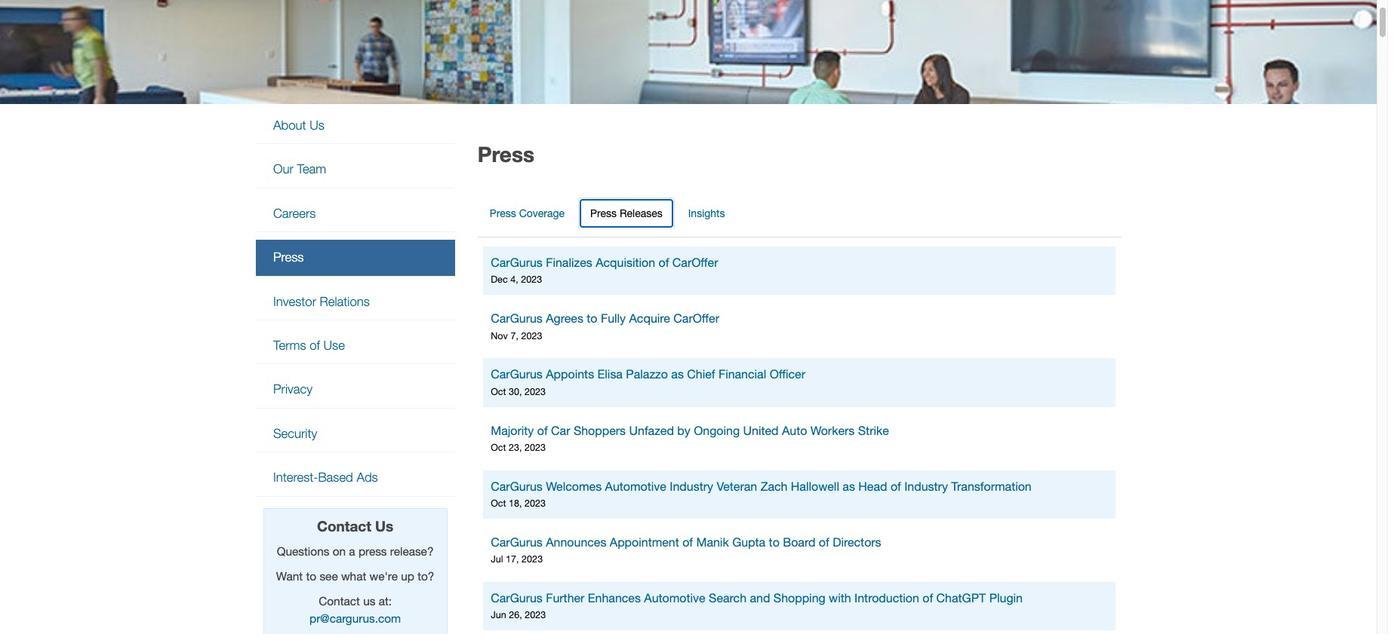 Task type: describe. For each thing, give the bounding box(es) containing it.
2 industry from the left
[[905, 480, 948, 494]]

appoints
[[546, 368, 594, 382]]

board
[[783, 536, 816, 550]]

welcomes
[[546, 480, 602, 494]]

press link
[[256, 240, 455, 276]]

want to see what we're up to?
[[276, 570, 434, 583]]

our
[[273, 162, 293, 177]]

based
[[318, 470, 353, 486]]

jun
[[491, 610, 506, 622]]

2023 inside 'cargurus announces appointment of manik gupta to board of directors jul 17, 2023'
[[522, 554, 543, 566]]

to?
[[418, 570, 434, 583]]

contact for us
[[319, 595, 360, 608]]

2023 inside cargurus further enhances automotive search and shopping with introduction of chatgpt plugin jun 26, 2023
[[525, 610, 546, 622]]

cargurus finalizes acquisition of caroffer link
[[491, 254, 1108, 272]]

2023 inside the majority of car shoppers unfazed by ongoing united auto workers strike oct 23, 2023
[[525, 442, 546, 454]]

hallowell
[[791, 480, 839, 494]]

17,
[[506, 554, 519, 566]]

2 vertical spatial to
[[306, 570, 316, 583]]

cargurus appoints elisa palazzo as chief financial officer link
[[491, 366, 1108, 384]]

terms
[[273, 338, 306, 353]]

contact us at: pr@cargurus.com
[[310, 595, 401, 626]]

2023 inside cargurus welcomes automotive industry veteran zach hallowell as head of industry transformation oct 18, 2023
[[525, 498, 546, 510]]

a
[[349, 545, 355, 558]]

press coverage
[[490, 207, 565, 219]]

menu containing about us
[[256, 108, 455, 497]]

auto
[[782, 424, 807, 438]]

security
[[273, 426, 317, 441]]

cargurus appoints elisa palazzo as chief financial officer oct 30, 2023
[[491, 368, 805, 398]]

workers
[[811, 424, 855, 438]]

security link
[[256, 416, 455, 452]]

plugin
[[989, 592, 1023, 605]]

terms of use
[[273, 338, 345, 353]]

cargurus welcomes automotive industry veteran zach hallowell as head of industry transformation oct 18, 2023
[[491, 480, 1032, 510]]

26,
[[509, 610, 522, 622]]

oct inside 'cargurus appoints elisa palazzo as chief financial officer oct 30, 2023'
[[491, 386, 506, 398]]

further
[[546, 592, 585, 605]]

30,
[[509, 386, 522, 398]]

caroffer inside "cargurus finalizes acquisition of caroffer dec 4, 2023"
[[672, 256, 718, 270]]

majority of car shoppers unfazed by ongoing united auto workers strike oct 23, 2023
[[491, 424, 889, 454]]

majority of car shoppers unfazed by ongoing united auto workers strike link
[[491, 422, 1108, 440]]

7,
[[511, 330, 519, 342]]

cargurus announces appointment of manik gupta to board of directors jul 17, 2023
[[491, 536, 881, 566]]

privacy link
[[256, 372, 455, 408]]

shoppers
[[574, 424, 626, 438]]

about
[[273, 118, 306, 133]]

cargurus further enhances automotive search and shopping with introduction of chatgpt plugin jun 26, 2023
[[491, 592, 1023, 622]]

enhances
[[588, 592, 641, 605]]

us for about us
[[310, 118, 324, 133]]

18,
[[509, 498, 522, 510]]

chief
[[687, 368, 715, 382]]

insights
[[688, 207, 725, 219]]

majority
[[491, 424, 534, 438]]

interest-based ads link
[[256, 461, 455, 496]]

contact us
[[317, 519, 393, 535]]

careers
[[273, 206, 316, 221]]

of left 'use'
[[310, 338, 320, 353]]

use
[[324, 338, 345, 353]]

cargurus further enhances automotive search and shopping with introduction of chatgpt plugin link
[[491, 590, 1108, 608]]

veteran
[[717, 480, 757, 494]]

zach
[[761, 480, 788, 494]]

and
[[750, 592, 770, 605]]

by
[[677, 424, 691, 438]]

see
[[320, 570, 338, 583]]

of inside cargurus welcomes automotive industry veteran zach hallowell as head of industry transformation oct 18, 2023
[[891, 480, 901, 494]]

dec
[[491, 274, 508, 286]]

cargurus for cargurus finalizes acquisition of caroffer
[[491, 256, 543, 270]]

4,
[[510, 274, 518, 286]]

1 industry from the left
[[670, 480, 713, 494]]

automotive inside cargurus further enhances automotive search and shopping with introduction of chatgpt plugin jun 26, 2023
[[644, 592, 706, 605]]

jul
[[491, 554, 503, 566]]

interest-based ads
[[273, 470, 378, 486]]

cargurus for cargurus further enhances automotive search and shopping with introduction of chatgpt plugin
[[491, 592, 543, 605]]

of left the manik
[[683, 536, 693, 550]]

acquire
[[629, 312, 670, 326]]

to inside cargurus agrees to fully acquire caroffer nov 7, 2023
[[587, 312, 597, 326]]

press
[[358, 545, 387, 558]]

our team link
[[256, 152, 455, 188]]

pr@cargurus.com link
[[310, 612, 401, 626]]

chatgpt
[[936, 592, 986, 605]]

cargurus for cargurus appoints elisa palazzo as chief financial officer
[[491, 368, 543, 382]]

careers link
[[256, 196, 455, 232]]

with
[[829, 592, 851, 605]]

automotive inside cargurus welcomes automotive industry veteran zach hallowell as head of industry transformation oct 18, 2023
[[605, 480, 666, 494]]

press for press coverage
[[490, 207, 516, 219]]

caroffer inside cargurus agrees to fully acquire caroffer nov 7, 2023
[[674, 312, 719, 326]]

to inside 'cargurus announces appointment of manik gupta to board of directors jul 17, 2023'
[[769, 536, 780, 550]]



Task type: locate. For each thing, give the bounding box(es) containing it.
5 cargurus from the top
[[491, 536, 543, 550]]

insights link
[[676, 197, 737, 229]]

cargurus finalizes acquisition of caroffer dec 4, 2023
[[491, 256, 718, 286]]

of inside "cargurus finalizes acquisition of caroffer dec 4, 2023"
[[659, 256, 669, 270]]

appointment
[[610, 536, 679, 550]]

2 cargurus from the top
[[491, 312, 543, 326]]

6 cargurus from the top
[[491, 592, 543, 605]]

cargurus agrees to fully acquire caroffer nov 7, 2023
[[491, 312, 719, 342]]

caroffer down insights
[[672, 256, 718, 270]]

oct
[[491, 386, 506, 398], [491, 442, 506, 454], [491, 498, 506, 510]]

2023 right 23,
[[525, 442, 546, 454]]

industry left 'veteran'
[[670, 480, 713, 494]]

cargurus for cargurus announces appointment of manik gupta to board of directors
[[491, 536, 543, 550]]

1 vertical spatial as
[[843, 480, 855, 494]]

23,
[[509, 442, 522, 454]]

as inside 'cargurus appoints elisa palazzo as chief financial officer oct 30, 2023'
[[671, 368, 684, 382]]

1 horizontal spatial as
[[843, 480, 855, 494]]

2023 right 26,
[[525, 610, 546, 622]]

1 horizontal spatial us
[[375, 519, 393, 535]]

press left coverage
[[490, 207, 516, 219]]

press left releases
[[590, 207, 617, 219]]

as left chief
[[671, 368, 684, 382]]

press up press coverage
[[478, 142, 534, 167]]

oct left 30,
[[491, 386, 506, 398]]

2 oct from the top
[[491, 442, 506, 454]]

4 cargurus from the top
[[491, 480, 543, 494]]

as
[[671, 368, 684, 382], [843, 480, 855, 494]]

of right head
[[891, 480, 901, 494]]

team
[[297, 162, 326, 177]]

1 vertical spatial us
[[375, 519, 393, 535]]

shopping
[[774, 592, 826, 605]]

as inside cargurus welcomes automotive industry veteran zach hallowell as head of industry transformation oct 18, 2023
[[843, 480, 855, 494]]

2023
[[521, 274, 542, 286], [521, 330, 542, 342], [525, 386, 546, 398], [525, 442, 546, 454], [525, 498, 546, 510], [522, 554, 543, 566], [525, 610, 546, 622]]

caroffer right acquire
[[674, 312, 719, 326]]

transformation
[[951, 480, 1032, 494]]

relations
[[320, 294, 370, 309]]

of inside cargurus further enhances automotive search and shopping with introduction of chatgpt plugin jun 26, 2023
[[923, 592, 933, 605]]

2023 right 4,
[[521, 274, 542, 286]]

we're
[[370, 570, 398, 583]]

coverage
[[519, 207, 565, 219]]

0 vertical spatial caroffer
[[672, 256, 718, 270]]

us
[[310, 118, 324, 133], [375, 519, 393, 535]]

automotive down 'cargurus announces appointment of manik gupta to board of directors jul 17, 2023'
[[644, 592, 706, 605]]

press coverage link
[[478, 197, 577, 229]]

as left head
[[843, 480, 855, 494]]

2023 right 17,
[[522, 554, 543, 566]]

1 vertical spatial to
[[769, 536, 780, 550]]

oct left 18,
[[491, 498, 506, 510]]

to left board
[[769, 536, 780, 550]]

oct left 23,
[[491, 442, 506, 454]]

at:
[[379, 595, 392, 608]]

about us
[[273, 118, 324, 133]]

unfazed
[[629, 424, 674, 438]]

cargurus inside cargurus agrees to fully acquire caroffer nov 7, 2023
[[491, 312, 543, 326]]

cargurus up 18,
[[491, 480, 543, 494]]

3 cargurus from the top
[[491, 368, 543, 382]]

2 vertical spatial oct
[[491, 498, 506, 510]]

cargurus welcomes automotive industry veteran zach hallowell as head of industry transformation link
[[491, 478, 1108, 496]]

2023 inside 'cargurus appoints elisa palazzo as chief financial officer oct 30, 2023'
[[525, 386, 546, 398]]

1 cargurus from the top
[[491, 256, 543, 270]]

cargurus up 26,
[[491, 592, 543, 605]]

cargurus for cargurus agrees to fully acquire caroffer
[[491, 312, 543, 326]]

cargurus inside cargurus welcomes automotive industry veteran zach hallowell as head of industry transformation oct 18, 2023
[[491, 480, 543, 494]]

of inside the majority of car shoppers unfazed by ongoing united auto workers strike oct 23, 2023
[[537, 424, 548, 438]]

2023 inside cargurus agrees to fully acquire caroffer nov 7, 2023
[[521, 330, 542, 342]]

privacy
[[273, 382, 312, 397]]

1 horizontal spatial industry
[[905, 480, 948, 494]]

oct inside the majority of car shoppers unfazed by ongoing united auto workers strike oct 23, 2023
[[491, 442, 506, 454]]

caroffer
[[672, 256, 718, 270], [674, 312, 719, 326]]

1 vertical spatial contact
[[319, 595, 360, 608]]

automotive up appointment
[[605, 480, 666, 494]]

palazzo
[[626, 368, 668, 382]]

nov
[[491, 330, 508, 342]]

interest-
[[273, 470, 318, 486]]

cargurus up 17,
[[491, 536, 543, 550]]

want
[[276, 570, 303, 583]]

press releases link
[[578, 197, 675, 229]]

cargurus inside "cargurus finalizes acquisition of caroffer dec 4, 2023"
[[491, 256, 543, 270]]

cargurus agrees to fully acquire caroffer link
[[491, 310, 1108, 328]]

industry right head
[[905, 480, 948, 494]]

release?
[[390, 545, 434, 558]]

manik
[[696, 536, 729, 550]]

ads
[[357, 470, 378, 486]]

contact up on
[[317, 519, 371, 535]]

releases
[[620, 207, 663, 219]]

0 vertical spatial contact
[[317, 519, 371, 535]]

2023 right 30,
[[525, 386, 546, 398]]

officer
[[770, 368, 805, 382]]

press inside 'link'
[[490, 207, 516, 219]]

cargurus inside cargurus further enhances automotive search and shopping with introduction of chatgpt plugin jun 26, 2023
[[491, 592, 543, 605]]

agrees
[[546, 312, 583, 326]]

cargurus up 4,
[[491, 256, 543, 270]]

to left fully
[[587, 312, 597, 326]]

automotive
[[605, 480, 666, 494], [644, 592, 706, 605]]

announces
[[546, 536, 606, 550]]

search
[[709, 592, 747, 605]]

what
[[341, 570, 366, 583]]

menu
[[256, 108, 455, 497]]

0 horizontal spatial as
[[671, 368, 684, 382]]

united
[[743, 424, 779, 438]]

investor relations link
[[256, 284, 455, 320]]

us up press
[[375, 519, 393, 535]]

press
[[478, 142, 534, 167], [490, 207, 516, 219], [590, 207, 617, 219], [273, 250, 304, 265]]

of left car
[[537, 424, 548, 438]]

0 horizontal spatial industry
[[670, 480, 713, 494]]

2023 right 7,
[[521, 330, 542, 342]]

contact for us
[[317, 519, 371, 535]]

0 vertical spatial us
[[310, 118, 324, 133]]

head
[[859, 480, 887, 494]]

to left see
[[306, 570, 316, 583]]

of left chatgpt
[[923, 592, 933, 605]]

on
[[333, 545, 346, 558]]

press releases
[[590, 207, 663, 219]]

cargurus for cargurus welcomes automotive industry veteran zach hallowell as head of industry transformation
[[491, 480, 543, 494]]

0 horizontal spatial us
[[310, 118, 324, 133]]

2023 right 18,
[[525, 498, 546, 510]]

of right board
[[819, 536, 829, 550]]

fully
[[601, 312, 626, 326]]

2 horizontal spatial to
[[769, 536, 780, 550]]

3 oct from the top
[[491, 498, 506, 510]]

cargurus up 30,
[[491, 368, 543, 382]]

1 horizontal spatial to
[[587, 312, 597, 326]]

contact up pr@cargurus.com link
[[319, 595, 360, 608]]

to
[[587, 312, 597, 326], [769, 536, 780, 550], [306, 570, 316, 583]]

2023 inside "cargurus finalizes acquisition of caroffer dec 4, 2023"
[[521, 274, 542, 286]]

tab list
[[478, 194, 1121, 237]]

financial
[[719, 368, 766, 382]]

up
[[401, 570, 414, 583]]

us
[[363, 595, 375, 608]]

acquisition
[[596, 256, 655, 270]]

0 vertical spatial automotive
[[605, 480, 666, 494]]

tab list containing press coverage
[[478, 194, 1121, 237]]

press down the careers
[[273, 250, 304, 265]]

investor relations
[[273, 294, 370, 309]]

cargurus inside 'cargurus appoints elisa palazzo as chief financial officer oct 30, 2023'
[[491, 368, 543, 382]]

ongoing
[[694, 424, 740, 438]]

us for contact us
[[375, 519, 393, 535]]

1 oct from the top
[[491, 386, 506, 398]]

investor
[[273, 294, 316, 309]]

finalizes
[[546, 256, 592, 270]]

1 vertical spatial oct
[[491, 442, 506, 454]]

1 vertical spatial automotive
[[644, 592, 706, 605]]

contact inside contact us at: pr@cargurus.com
[[319, 595, 360, 608]]

1 vertical spatial caroffer
[[674, 312, 719, 326]]

cargurus announces appointment of manik gupta to board of directors link
[[491, 534, 1108, 552]]

press for the 'press' link
[[273, 250, 304, 265]]

of right acquisition
[[659, 256, 669, 270]]

introduction
[[855, 592, 919, 605]]

press for press releases
[[590, 207, 617, 219]]

terms of use link
[[256, 328, 455, 364]]

car
[[551, 424, 570, 438]]

gupta
[[732, 536, 766, 550]]

cargurus inside 'cargurus announces appointment of manik gupta to board of directors jul 17, 2023'
[[491, 536, 543, 550]]

0 vertical spatial to
[[587, 312, 597, 326]]

about us link
[[256, 108, 455, 144]]

cargurus up 7,
[[491, 312, 543, 326]]

0 vertical spatial oct
[[491, 386, 506, 398]]

of
[[659, 256, 669, 270], [310, 338, 320, 353], [537, 424, 548, 438], [891, 480, 901, 494], [683, 536, 693, 550], [819, 536, 829, 550], [923, 592, 933, 605]]

us right about
[[310, 118, 324, 133]]

0 vertical spatial as
[[671, 368, 684, 382]]

questions
[[277, 545, 329, 558]]

0 horizontal spatial to
[[306, 570, 316, 583]]

oct inside cargurus welcomes automotive industry veteran zach hallowell as head of industry transformation oct 18, 2023
[[491, 498, 506, 510]]



Task type: vqa. For each thing, say whether or not it's contained in the screenshot.
the "is" at the top left of the page
no



